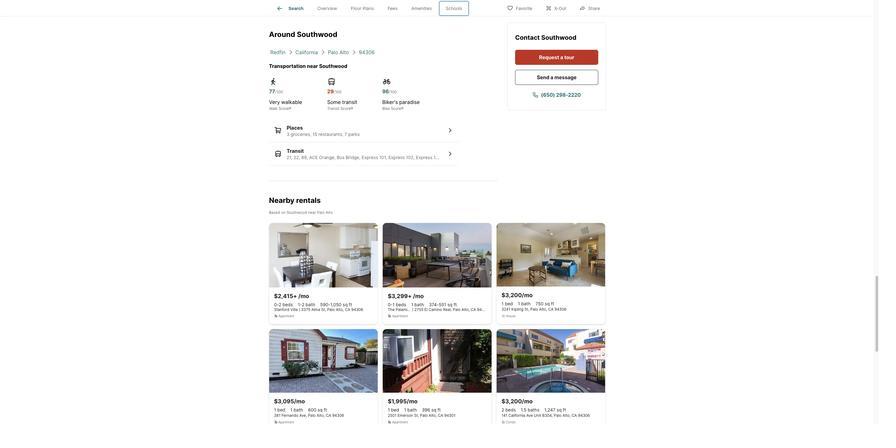 Task type: vqa. For each thing, say whether or not it's contained in the screenshot.
Floor Plans
yes



Task type: describe. For each thing, give the bounding box(es) containing it.
29 /100
[[327, 88, 342, 95]]

$3,299+ /mo
[[388, 294, 424, 300]]

southwood up request a tour button
[[541, 34, 577, 41]]

298-
[[556, 92, 568, 98]]

1 vertical spatial california
[[509, 414, 526, 419]]

/mo for 590-1,050 sq ft
[[298, 294, 309, 300]]

some
[[327, 99, 341, 105]]

ft for 396 sq ft
[[438, 408, 441, 413]]

emerson
[[398, 414, 413, 419]]

st, for $1,995
[[414, 414, 419, 419]]

palo down 600
[[308, 414, 316, 419]]

$3,095
[[274, 399, 294, 406]]

real,
[[443, 308, 452, 313]]

141 california ave unit b304, palo alto, ca 94306
[[502, 414, 590, 419]]

1 up 381
[[274, 408, 276, 413]]

1 down $3,299+
[[393, 303, 395, 308]]

7
[[345, 132, 347, 137]]

favorite button
[[502, 1, 538, 14]]

750 sq ft
[[536, 302, 554, 307]]

2 horizontal spatial beds
[[506, 408, 516, 413]]

| for $2,415+
[[299, 308, 300, 313]]

0 horizontal spatial california
[[296, 49, 318, 55]]

beds for $3,299+
[[396, 303, 406, 308]]

transportation
[[269, 63, 306, 69]]

bath for $1,995 /mo
[[408, 408, 417, 413]]

transportation near southwood
[[269, 63, 347, 69]]

palo down rentals
[[317, 211, 325, 215]]

381 fernando ave, palo alto, ca 94306
[[274, 414, 344, 419]]

southwood up california link
[[297, 30, 337, 39]]

transit button
[[269, 142, 459, 166]]

alto, down 396 sq ft
[[429, 414, 437, 419]]

x-out
[[555, 5, 566, 11]]

1.5 baths
[[521, 408, 540, 413]]

stanford
[[274, 308, 289, 313]]

ca down 600 sq ft
[[326, 414, 331, 419]]

request
[[539, 54, 559, 61]]

overview tab
[[311, 1, 344, 16]]

ft right 1,050
[[349, 303, 352, 308]]

photo of 2755 el camino real, palo alto, ca 94306 image
[[383, 224, 492, 288]]

/100 for 96
[[389, 90, 397, 94]]

29
[[327, 88, 334, 95]]

590-
[[320, 303, 330, 308]]

$3,299+
[[388, 294, 412, 300]]

1,247 sq ft
[[545, 408, 566, 413]]

biker's
[[382, 99, 398, 105]]

house
[[506, 315, 516, 319]]

x-out button
[[540, 1, 572, 14]]

0 horizontal spatial st,
[[321, 308, 326, 313]]

search link
[[276, 5, 304, 12]]

transit inside button
[[287, 148, 304, 154]]

walkable
[[281, 99, 302, 105]]

ca down the 750 sq ft
[[548, 308, 554, 312]]

/mo for 750 sq ft
[[522, 293, 533, 299]]

1 bed for $3,200
[[502, 302, 513, 307]]

1 bath for $3,299+
[[411, 303, 424, 308]]

ca left 94301
[[438, 414, 443, 419]]

photo of 2501 emerson st, palo alto, ca 94301 image
[[383, 330, 492, 394]]

camino
[[429, 308, 442, 313]]

bath right 1- on the bottom left
[[306, 303, 315, 308]]

places 3 groceries, 15 restaurants, 7 parks
[[287, 125, 360, 137]]

/100 for 29
[[334, 90, 342, 94]]

palo alto
[[328, 49, 349, 55]]

bed for $3,200
[[505, 302, 513, 307]]

fees tab
[[381, 1, 405, 16]]

1 bath for $3,200
[[518, 302, 531, 307]]

(650) 298-2220 button
[[515, 88, 598, 103]]

alto, right real,
[[462, 308, 470, 313]]

alto, down the 750 sq ft
[[539, 308, 547, 312]]

palo down 750 on the right of page
[[531, 308, 538, 312]]

the
[[388, 308, 395, 313]]

palo right alma at the left bottom of page
[[327, 308, 335, 313]]

b304,
[[542, 414, 553, 419]]

places
[[287, 125, 303, 131]]

$3,200 for 1 bed
[[502, 293, 522, 299]]

score for walkable
[[279, 106, 289, 111]]

/100 for 77
[[275, 90, 283, 94]]

1 up emerson
[[404, 408, 406, 413]]

palamino
[[396, 308, 412, 313]]

1 bed for $3,095
[[274, 408, 285, 413]]

ca right 1,050
[[345, 308, 350, 313]]

0 horizontal spatial alto
[[326, 211, 333, 215]]

palo down "1,247 sq ft"
[[554, 414, 562, 419]]

overview
[[318, 6, 337, 11]]

1,247
[[545, 408, 556, 413]]

walk
[[269, 106, 278, 111]]

1,050
[[330, 303, 342, 308]]

® for paradise
[[401, 106, 404, 111]]

plans
[[363, 6, 374, 11]]

396
[[422, 408, 430, 413]]

0- for $2,415+
[[274, 303, 279, 308]]

st, for $3,200
[[525, 308, 530, 312]]

2 beds
[[502, 408, 516, 413]]

schools
[[446, 6, 462, 11]]

very
[[269, 99, 280, 105]]

alto, down "1,247 sq ft"
[[563, 414, 571, 419]]

a for send
[[551, 74, 553, 81]]

baths
[[528, 408, 540, 413]]

96
[[382, 88, 389, 95]]

based
[[269, 211, 280, 215]]

$3,200 /mo for 1 bath
[[502, 293, 533, 299]]

bed for $3,095
[[277, 408, 285, 413]]

around
[[269, 30, 295, 39]]

alto, right 590-
[[336, 308, 344, 313]]

(650) 298-2220 link
[[515, 88, 598, 103]]

el
[[425, 308, 428, 313]]

/mo for 1,247 sq ft
[[522, 399, 533, 406]]

ca right b304,
[[572, 414, 577, 419]]

floor plans tab
[[344, 1, 381, 16]]

fees
[[388, 6, 398, 11]]

restaurants,
[[319, 132, 343, 137]]

2 for 1-
[[302, 303, 305, 308]]

based on southwood near palo alto
[[269, 211, 333, 215]]

0 vertical spatial alto
[[340, 49, 349, 55]]

share button
[[574, 1, 606, 14]]

750
[[536, 302, 544, 307]]

x-
[[555, 5, 559, 11]]

bath for $3,200 /mo
[[521, 302, 531, 307]]

sq right 551
[[448, 303, 453, 308]]

sq for 600 sq ft
[[318, 408, 323, 413]]

contact southwood
[[515, 34, 577, 41]]

0-1 beds
[[388, 303, 406, 308]]

score for transit
[[341, 106, 351, 111]]

sq for 1,247 sq ft
[[557, 408, 562, 413]]

on
[[281, 211, 286, 215]]

request a tour button
[[515, 50, 598, 65]]

| for $3,299+
[[412, 308, 414, 313]]

groceries,
[[291, 132, 311, 137]]

3241 kipling st, palo alto, ca 94306
[[502, 308, 567, 312]]

/mo for 396 sq ft
[[407, 399, 418, 406]]

1-2 bath
[[298, 303, 315, 308]]

ave,
[[300, 414, 307, 419]]



Task type: locate. For each thing, give the bounding box(es) containing it.
0 horizontal spatial transit
[[287, 148, 304, 154]]

ft right real,
[[454, 303, 457, 308]]

ft right '1,247'
[[563, 408, 566, 413]]

551
[[439, 303, 446, 308]]

rentals
[[296, 196, 321, 205]]

/100 up some
[[334, 90, 342, 94]]

3 score from the left
[[391, 106, 401, 111]]

tab list containing search
[[269, 0, 474, 16]]

2 $3,200 /mo from the top
[[502, 399, 533, 406]]

$3,200 up 2 beds
[[502, 399, 522, 406]]

2501
[[388, 414, 397, 419]]

ft right 396
[[438, 408, 441, 413]]

bed for $1,995
[[391, 408, 399, 413]]

1 vertical spatial a
[[551, 74, 553, 81]]

2 horizontal spatial score
[[391, 106, 401, 111]]

ft right 750 on the right of page
[[551, 302, 554, 307]]

bed up 2501
[[391, 408, 399, 413]]

1 horizontal spatial st,
[[414, 414, 419, 419]]

/100 inside 77 /100
[[275, 90, 283, 94]]

redfin link
[[270, 49, 286, 55]]

ft for 750 sq ft
[[551, 302, 554, 307]]

score down transit
[[341, 106, 351, 111]]

600 sq ft
[[308, 408, 327, 413]]

|
[[299, 308, 300, 313], [412, 308, 414, 313]]

redfin
[[270, 49, 286, 55]]

2501 emerson st, palo alto, ca 94301
[[388, 414, 456, 419]]

1 bath up emerson
[[404, 408, 417, 413]]

a right send
[[551, 74, 553, 81]]

bath up 3241 kipling st, palo alto, ca 94306
[[521, 302, 531, 307]]

very walkable walk score ®
[[269, 99, 302, 111]]

favorite
[[516, 5, 533, 11]]

around southwood
[[269, 30, 337, 39]]

fernando
[[282, 414, 298, 419]]

$3,200 /mo for 1.5 baths
[[502, 399, 533, 406]]

1 ® from the left
[[289, 106, 291, 111]]

1 bath left "el"
[[411, 303, 424, 308]]

0 horizontal spatial a
[[551, 74, 553, 81]]

bath left "el"
[[415, 303, 424, 308]]

1 horizontal spatial 2
[[302, 303, 305, 308]]

apartment down palamino
[[392, 315, 408, 319]]

bed up 381
[[277, 408, 285, 413]]

alto
[[340, 49, 349, 55], [326, 211, 333, 215]]

the palamino | 2755 el camino real, palo alto, ca 94306
[[388, 308, 489, 313]]

california up transportation near southwood
[[296, 49, 318, 55]]

bike
[[382, 106, 390, 111]]

ft right 600
[[324, 408, 327, 413]]

3375
[[301, 308, 310, 313]]

/mo up 1.5 baths
[[522, 399, 533, 406]]

2 | from the left
[[412, 308, 414, 313]]

® for walkable
[[289, 106, 291, 111]]

apartment down stanford
[[279, 315, 294, 319]]

590-1,050 sq ft
[[320, 303, 352, 308]]

sq right 1,050
[[343, 303, 348, 308]]

1 $3,200 /mo from the top
[[502, 293, 533, 299]]

1 up 3241
[[502, 302, 504, 307]]

1 horizontal spatial 0-
[[388, 303, 393, 308]]

st, right emerson
[[414, 414, 419, 419]]

3 /100 from the left
[[389, 90, 397, 94]]

unit
[[534, 414, 541, 419]]

villa
[[291, 308, 298, 313]]

send a message button
[[515, 70, 598, 85]]

96 /100
[[382, 88, 397, 95]]

score inside biker's paradise bike score ®
[[391, 106, 401, 111]]

1 horizontal spatial beds
[[396, 303, 406, 308]]

2 horizontal spatial /100
[[389, 90, 397, 94]]

ft
[[551, 302, 554, 307], [349, 303, 352, 308], [454, 303, 457, 308], [324, 408, 327, 413], [438, 408, 441, 413], [563, 408, 566, 413]]

0 horizontal spatial /100
[[275, 90, 283, 94]]

1 left the 2755
[[411, 303, 413, 308]]

2 down $2,415+
[[279, 303, 281, 308]]

alto, down 600 sq ft
[[317, 414, 325, 419]]

1 /100 from the left
[[275, 90, 283, 94]]

apartment for $2,415+
[[279, 315, 294, 319]]

| right 'villa'
[[299, 308, 300, 313]]

0 vertical spatial transit
[[327, 106, 340, 111]]

ca right real,
[[471, 308, 476, 313]]

3 ® from the left
[[401, 106, 404, 111]]

2220
[[568, 92, 581, 98]]

ca
[[548, 308, 554, 312], [345, 308, 350, 313], [471, 308, 476, 313], [326, 414, 331, 419], [438, 414, 443, 419], [572, 414, 577, 419]]

0 horizontal spatial 0-
[[274, 303, 279, 308]]

score down walkable
[[279, 106, 289, 111]]

1 vertical spatial transit
[[287, 148, 304, 154]]

0 horizontal spatial 1 bed
[[274, 408, 285, 413]]

® inside biker's paradise bike score ®
[[401, 106, 404, 111]]

2 0- from the left
[[388, 303, 393, 308]]

st, right kipling
[[525, 308, 530, 312]]

/mo up the 2755
[[413, 294, 424, 300]]

374-551 sq ft
[[429, 303, 457, 308]]

nearby
[[269, 196, 295, 205]]

1 horizontal spatial alto
[[340, 49, 349, 55]]

0 horizontal spatial beds
[[283, 303, 293, 308]]

palo down 396
[[420, 414, 428, 419]]

bath for $3,095 /mo
[[294, 408, 303, 413]]

0- down $2,415+
[[274, 303, 279, 308]]

palo
[[328, 49, 338, 55], [317, 211, 325, 215], [531, 308, 538, 312], [327, 308, 335, 313], [453, 308, 461, 313], [308, 414, 316, 419], [420, 414, 428, 419], [554, 414, 562, 419]]

near down california link
[[307, 63, 318, 69]]

beds down $3,299+
[[396, 303, 406, 308]]

sq for 750 sq ft
[[545, 302, 550, 307]]

/mo for 374-551 sq ft
[[413, 294, 424, 300]]

1 vertical spatial $3,200 /mo
[[502, 399, 533, 406]]

® down paradise
[[401, 106, 404, 111]]

1 vertical spatial $3,200
[[502, 399, 522, 406]]

1 bath
[[518, 302, 531, 307], [411, 303, 424, 308], [290, 408, 303, 413], [404, 408, 417, 413]]

st, right alma at the left bottom of page
[[321, 308, 326, 313]]

® down transit
[[351, 106, 353, 111]]

sq right '1,247'
[[557, 408, 562, 413]]

2 /100 from the left
[[334, 90, 342, 94]]

stanford villa | 3375 alma st, palo alto, ca 94306
[[274, 308, 363, 313]]

$3,200 /mo up kipling
[[502, 293, 533, 299]]

2 horizontal spatial st,
[[525, 308, 530, 312]]

3
[[287, 132, 290, 137]]

® inside some transit transit score ®
[[351, 106, 353, 111]]

bath up emerson
[[408, 408, 417, 413]]

/100 inside 96 /100
[[389, 90, 397, 94]]

score inside some transit transit score ®
[[341, 106, 351, 111]]

2 score from the left
[[341, 106, 351, 111]]

0 horizontal spatial |
[[299, 308, 300, 313]]

palo right california link
[[328, 49, 338, 55]]

share
[[588, 5, 600, 11]]

near down rentals
[[308, 211, 316, 215]]

1 bath up ave, on the bottom
[[290, 408, 303, 413]]

schools tab
[[439, 1, 469, 16]]

palo right real,
[[453, 308, 461, 313]]

0 horizontal spatial ®
[[289, 106, 291, 111]]

a
[[560, 54, 563, 61], [551, 74, 553, 81]]

/100 inside 29 /100
[[334, 90, 342, 94]]

a inside request a tour button
[[560, 54, 563, 61]]

score for paradise
[[391, 106, 401, 111]]

0 vertical spatial near
[[307, 63, 318, 69]]

1 horizontal spatial score
[[341, 106, 351, 111]]

15
[[313, 132, 317, 137]]

beds up 141
[[506, 408, 516, 413]]

0 horizontal spatial 2
[[279, 303, 281, 308]]

a inside send a message button
[[551, 74, 553, 81]]

® inside very walkable walk score ®
[[289, 106, 291, 111]]

photo of 3241 kipling st, palo alto, ca 94306 image
[[497, 224, 606, 287]]

biker's paradise bike score ®
[[382, 99, 420, 111]]

0 vertical spatial $3,200 /mo
[[502, 293, 533, 299]]

® down walkable
[[289, 106, 291, 111]]

®
[[289, 106, 291, 111], [351, 106, 353, 111], [401, 106, 404, 111]]

1 bath for $1,995
[[404, 408, 417, 413]]

/mo up 3241 kipling st, palo alto, ca 94306
[[522, 293, 533, 299]]

photo of 141 california ave unit b304, palo alto, ca 94306 image
[[497, 330, 606, 394]]

a left tour
[[560, 54, 563, 61]]

| left the 2755
[[412, 308, 414, 313]]

transit
[[342, 99, 357, 105]]

contact
[[515, 34, 540, 41]]

$3,200 /mo up 1.5
[[502, 399, 533, 406]]

california down 1.5
[[509, 414, 526, 419]]

77 /100
[[269, 88, 283, 95]]

94306 link
[[359, 49, 375, 55]]

0 vertical spatial a
[[560, 54, 563, 61]]

score down biker's
[[391, 106, 401, 111]]

apartment for $3,299+
[[392, 315, 408, 319]]

1 bed up 3241
[[502, 302, 513, 307]]

2 up 141
[[502, 408, 504, 413]]

1 up fernando at the bottom of page
[[290, 408, 293, 413]]

1 bath up kipling
[[518, 302, 531, 307]]

bed up 3241
[[505, 302, 513, 307]]

1 vertical spatial near
[[308, 211, 316, 215]]

1.5
[[521, 408, 527, 413]]

search
[[289, 6, 304, 11]]

sq right 750 on the right of page
[[545, 302, 550, 307]]

0 horizontal spatial bed
[[277, 408, 285, 413]]

0 vertical spatial california
[[296, 49, 318, 55]]

0 horizontal spatial apartment
[[279, 315, 294, 319]]

(650)
[[541, 92, 555, 98]]

$3,200
[[502, 293, 522, 299], [502, 399, 522, 406]]

transit inside some transit transit score ®
[[327, 106, 340, 111]]

transit down groceries, on the top
[[287, 148, 304, 154]]

transit down some
[[327, 106, 340, 111]]

1 up kipling
[[518, 302, 520, 307]]

a for request
[[560, 54, 563, 61]]

ft for 1,247 sq ft
[[563, 408, 566, 413]]

1 bed up 2501
[[388, 408, 399, 413]]

beds for $2,415+
[[283, 303, 293, 308]]

600
[[308, 408, 316, 413]]

0 horizontal spatial score
[[279, 106, 289, 111]]

374-
[[429, 303, 439, 308]]

sq right 396
[[432, 408, 437, 413]]

1 0- from the left
[[274, 303, 279, 308]]

some transit transit score ®
[[327, 99, 357, 111]]

2 $3,200 from the top
[[502, 399, 522, 406]]

2 horizontal spatial 2
[[502, 408, 504, 413]]

$1,995 /mo
[[388, 399, 418, 406]]

kipling
[[512, 308, 524, 312]]

photo of 3375 alma st, palo alto, ca 94306 image
[[269, 224, 378, 288]]

message
[[555, 74, 577, 81]]

1 up 2501
[[388, 408, 390, 413]]

1 horizontal spatial bed
[[391, 408, 399, 413]]

sq right 600
[[318, 408, 323, 413]]

beds
[[283, 303, 293, 308], [396, 303, 406, 308], [506, 408, 516, 413]]

photo of 381 fernando ave, palo alto, ca 94306 image
[[269, 330, 378, 394]]

$3,200 /mo
[[502, 293, 533, 299], [502, 399, 533, 406]]

$1,995
[[388, 399, 407, 406]]

1
[[502, 302, 504, 307], [518, 302, 520, 307], [393, 303, 395, 308], [411, 303, 413, 308], [274, 408, 276, 413], [290, 408, 293, 413], [388, 408, 390, 413], [404, 408, 406, 413]]

score inside very walkable walk score ®
[[279, 106, 289, 111]]

/mo up emerson
[[407, 399, 418, 406]]

amenities tab
[[405, 1, 439, 16]]

/mo up 1-2 bath
[[298, 294, 309, 300]]

$3,200 for 2 beds
[[502, 399, 522, 406]]

2 horizontal spatial ®
[[401, 106, 404, 111]]

1 score from the left
[[279, 106, 289, 111]]

california link
[[296, 49, 318, 55]]

2 right 'villa'
[[302, 303, 305, 308]]

1 horizontal spatial california
[[509, 414, 526, 419]]

2 horizontal spatial 1 bed
[[502, 302, 513, 307]]

/100 up biker's
[[389, 90, 397, 94]]

tab list
[[269, 0, 474, 16]]

® for transit
[[351, 106, 353, 111]]

$2,415+ /mo
[[274, 294, 309, 300]]

77
[[269, 88, 275, 95]]

bath for $3,299+ /mo
[[415, 303, 424, 308]]

1 bed for $1,995
[[388, 408, 399, 413]]

$3,095 /mo
[[274, 399, 305, 406]]

2 ® from the left
[[351, 106, 353, 111]]

ave
[[527, 414, 533, 419]]

1 bed
[[502, 302, 513, 307], [274, 408, 285, 413], [388, 408, 399, 413]]

palo alto link
[[328, 49, 349, 55]]

1-
[[298, 303, 302, 308]]

1 horizontal spatial transit
[[327, 106, 340, 111]]

paradise
[[399, 99, 420, 105]]

/100 up very
[[275, 90, 283, 94]]

bath up ave, on the bottom
[[294, 408, 303, 413]]

1 horizontal spatial a
[[560, 54, 563, 61]]

southwood down palo alto
[[319, 63, 347, 69]]

1 horizontal spatial /100
[[334, 90, 342, 94]]

2 apartment from the left
[[392, 315, 408, 319]]

0 vertical spatial $3,200
[[502, 293, 522, 299]]

$3,200 up kipling
[[502, 293, 522, 299]]

1 bed up 381
[[274, 408, 285, 413]]

1 apartment from the left
[[279, 315, 294, 319]]

2 for 0-
[[279, 303, 281, 308]]

southwood down nearby rentals
[[287, 211, 307, 215]]

1 vertical spatial alto
[[326, 211, 333, 215]]

2755
[[415, 308, 424, 313]]

/mo
[[522, 293, 533, 299], [298, 294, 309, 300], [413, 294, 424, 300], [294, 399, 305, 406], [407, 399, 418, 406], [522, 399, 533, 406]]

0- for $3,299+
[[388, 303, 393, 308]]

(650) 298-2220
[[541, 92, 581, 98]]

1 | from the left
[[299, 308, 300, 313]]

tour
[[564, 54, 574, 61]]

1 horizontal spatial |
[[412, 308, 414, 313]]

1 $3,200 from the top
[[502, 293, 522, 299]]

0- down $3,299+
[[388, 303, 393, 308]]

/100
[[275, 90, 283, 94], [334, 90, 342, 94], [389, 90, 397, 94]]

ft for 600 sq ft
[[324, 408, 327, 413]]

/mo for 600 sq ft
[[294, 399, 305, 406]]

2 horizontal spatial bed
[[505, 302, 513, 307]]

beds down $2,415+
[[283, 303, 293, 308]]

1 horizontal spatial 1 bed
[[388, 408, 399, 413]]

alto,
[[539, 308, 547, 312], [336, 308, 344, 313], [462, 308, 470, 313], [317, 414, 325, 419], [429, 414, 437, 419], [563, 414, 571, 419]]

1 horizontal spatial apartment
[[392, 315, 408, 319]]

381
[[274, 414, 281, 419]]

1 horizontal spatial ®
[[351, 106, 353, 111]]

send
[[537, 74, 549, 81]]

request a tour
[[539, 54, 574, 61]]

94301
[[444, 414, 456, 419]]

1 bath for $3,095
[[290, 408, 303, 413]]

$2,415+
[[274, 294, 297, 300]]

sq for 396 sq ft
[[432, 408, 437, 413]]



